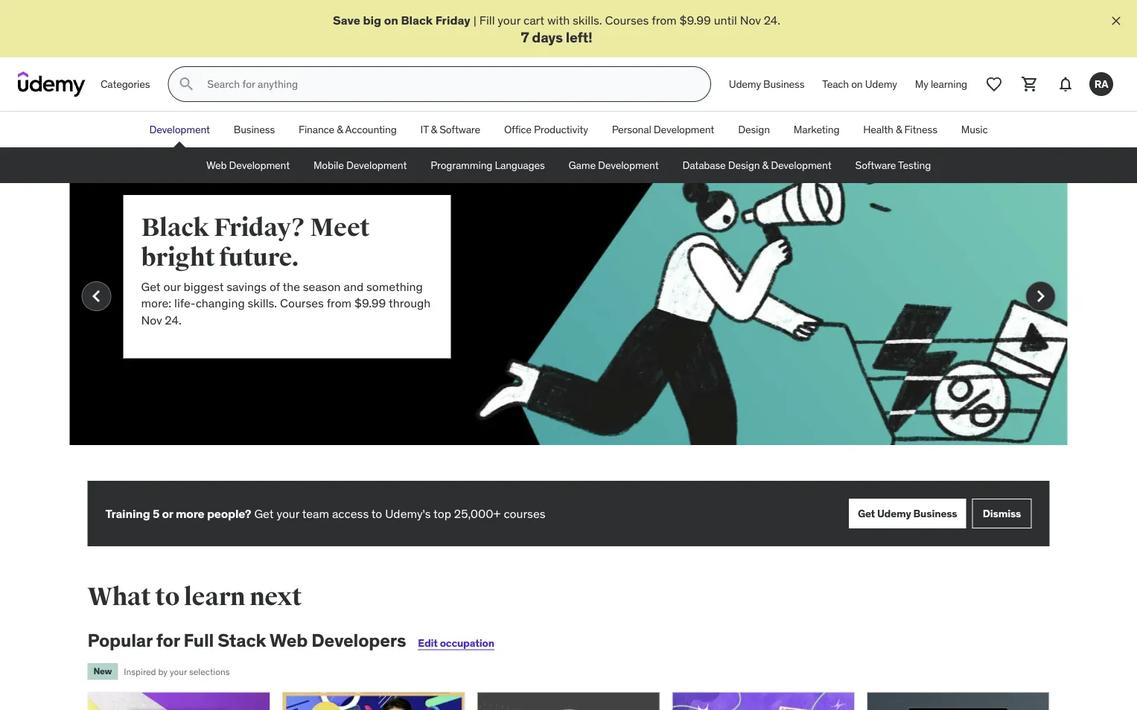 Task type: locate. For each thing, give the bounding box(es) containing it.
on right 'big'
[[384, 12, 399, 28]]

nov right until
[[740, 12, 761, 28]]

black up the 'our' at left
[[141, 213, 209, 243]]

courses
[[504, 506, 546, 522]]

24. inside save big on black friday | fill your cart with skills. courses from $9.99 until nov 24. 7 days left!
[[764, 12, 781, 28]]

left!
[[566, 28, 593, 46]]

7
[[521, 28, 529, 46]]

development down personal
[[598, 159, 659, 172]]

1 horizontal spatial black
[[401, 12, 433, 28]]

your
[[498, 12, 521, 28], [277, 506, 300, 522], [170, 666, 187, 678]]

from left until
[[652, 12, 677, 28]]

developers
[[312, 630, 406, 652]]

0 horizontal spatial your
[[170, 666, 187, 678]]

$9.99 inside save big on black friday | fill your cart with skills. courses from $9.99 until nov 24. 7 days left!
[[680, 12, 711, 28]]

skills. up left!
[[573, 12, 603, 28]]

1 horizontal spatial to
[[372, 506, 382, 522]]

courses inside black friday? meet bright future. get our biggest savings of the season and something more: life-changing skills. courses from $9.99 through nov 24.
[[280, 296, 324, 311]]

friday
[[436, 12, 471, 28]]

& for accounting
[[337, 123, 343, 136]]

from down the and
[[327, 296, 352, 311]]

0 horizontal spatial from
[[327, 296, 352, 311]]

edit occupation button
[[418, 637, 495, 650]]

development for web development
[[229, 159, 290, 172]]

0 vertical spatial courses
[[605, 12, 649, 28]]

0 horizontal spatial software
[[440, 123, 481, 136]]

on
[[384, 12, 399, 28], [852, 77, 863, 91]]

on right teach
[[852, 77, 863, 91]]

game
[[569, 159, 596, 172]]

skills.
[[573, 12, 603, 28], [248, 296, 277, 311]]

1 vertical spatial skills.
[[248, 296, 277, 311]]

udemy
[[729, 77, 761, 91], [866, 77, 898, 91], [878, 507, 912, 521]]

1 vertical spatial web
[[270, 630, 308, 652]]

for
[[156, 630, 180, 652]]

2 horizontal spatial get
[[858, 507, 876, 521]]

something
[[367, 279, 423, 294]]

training 5 or more people? get your team access to udemy's top 25,000+ courses
[[105, 506, 546, 522]]

0 horizontal spatial business
[[234, 123, 275, 136]]

$9.99 down the and
[[355, 296, 386, 311]]

development link
[[137, 112, 222, 148]]

0 vertical spatial from
[[652, 12, 677, 28]]

0 horizontal spatial to
[[155, 582, 179, 613]]

0 vertical spatial nov
[[740, 12, 761, 28]]

programming languages link
[[419, 148, 557, 183]]

get inside black friday? meet bright future. get our biggest savings of the season and something more: life-changing skills. courses from $9.99 through nov 24.
[[141, 279, 161, 294]]

$9.99 left until
[[680, 12, 711, 28]]

popular for full stack web developers
[[88, 630, 406, 652]]

0 horizontal spatial 24.
[[165, 313, 182, 328]]

close image
[[1109, 13, 1124, 28]]

black inside save big on black friday | fill your cart with skills. courses from $9.99 until nov 24. 7 days left!
[[401, 12, 433, 28]]

0 horizontal spatial on
[[384, 12, 399, 28]]

personal
[[612, 123, 652, 136]]

submit search image
[[178, 75, 195, 93]]

0 vertical spatial business
[[764, 77, 805, 91]]

mobile development
[[314, 159, 407, 172]]

1 horizontal spatial on
[[852, 77, 863, 91]]

productivity
[[534, 123, 588, 136]]

business left teach
[[764, 77, 805, 91]]

until
[[714, 12, 738, 28]]

1 horizontal spatial your
[[277, 506, 300, 522]]

1 vertical spatial to
[[155, 582, 179, 613]]

1 vertical spatial software
[[856, 159, 897, 172]]

changing
[[196, 296, 245, 311]]

health
[[864, 123, 894, 136]]

1 horizontal spatial $9.99
[[680, 12, 711, 28]]

your inside save big on black friday | fill your cart with skills. courses from $9.99 until nov 24. 7 days left!
[[498, 12, 521, 28]]

1 vertical spatial nov
[[141, 313, 162, 328]]

software testing link
[[844, 148, 943, 183]]

development down accounting
[[346, 159, 407, 172]]

& right health
[[896, 123, 903, 136]]

programming
[[431, 159, 493, 172]]

music link
[[950, 112, 1000, 148]]

development
[[149, 123, 210, 136], [654, 123, 715, 136], [229, 159, 290, 172], [346, 159, 407, 172], [598, 159, 659, 172], [771, 159, 832, 172]]

game development link
[[557, 148, 671, 183]]

1 vertical spatial $9.99
[[355, 296, 386, 311]]

0 vertical spatial on
[[384, 12, 399, 28]]

1 vertical spatial design
[[729, 159, 760, 172]]

office productivity
[[504, 123, 588, 136]]

languages
[[495, 159, 545, 172]]

0 vertical spatial design
[[739, 123, 770, 136]]

learn
[[184, 582, 245, 613]]

black
[[401, 12, 433, 28], [141, 213, 209, 243]]

0 horizontal spatial $9.99
[[355, 296, 386, 311]]

24. down life-
[[165, 313, 182, 328]]

ra link
[[1084, 66, 1120, 102]]

udemy business link
[[720, 66, 814, 102]]

skills. inside save big on black friday | fill your cart with skills. courses from $9.99 until nov 24. 7 days left!
[[573, 12, 603, 28]]

with
[[548, 12, 570, 28]]

0 horizontal spatial get
[[141, 279, 161, 294]]

ra
[[1095, 77, 1109, 91]]

your right fill
[[498, 12, 521, 28]]

1 horizontal spatial business
[[764, 77, 805, 91]]

0 vertical spatial your
[[498, 12, 521, 28]]

1 vertical spatial courses
[[280, 296, 324, 311]]

your right by
[[170, 666, 187, 678]]

1 vertical spatial your
[[277, 506, 300, 522]]

black left 'friday'
[[401, 12, 433, 28]]

0 vertical spatial web
[[206, 159, 227, 172]]

0 horizontal spatial courses
[[280, 296, 324, 311]]

0 vertical spatial 24.
[[764, 12, 781, 28]]

development down business link
[[229, 159, 290, 172]]

24.
[[764, 12, 781, 28], [165, 313, 182, 328]]

your left team
[[277, 506, 300, 522]]

0 horizontal spatial nov
[[141, 313, 162, 328]]

get for black friday? meet bright future.
[[141, 279, 161, 294]]

get
[[141, 279, 161, 294], [254, 506, 274, 522], [858, 507, 876, 521]]

nov down more:
[[141, 313, 162, 328]]

|
[[474, 12, 477, 28]]

development for game development
[[598, 159, 659, 172]]

from inside black friday? meet bright future. get our biggest savings of the season and something more: life-changing skills. courses from $9.99 through nov 24.
[[327, 296, 352, 311]]

software down health
[[856, 159, 897, 172]]

it & software
[[421, 123, 481, 136]]

finance & accounting link
[[287, 112, 409, 148]]

udemy business
[[729, 77, 805, 91]]

nov inside black friday? meet bright future. get our biggest savings of the season and something more: life-changing skills. courses from $9.99 through nov 24.
[[141, 313, 162, 328]]

skills. down of
[[248, 296, 277, 311]]

my learning
[[916, 77, 968, 91]]

development for personal development
[[654, 123, 715, 136]]

from
[[652, 12, 677, 28], [327, 296, 352, 311]]

1 horizontal spatial from
[[652, 12, 677, 28]]

courses right with
[[605, 12, 649, 28]]

1 horizontal spatial get
[[254, 506, 274, 522]]

web down "development" link
[[206, 159, 227, 172]]

business up web development
[[234, 123, 275, 136]]

get udemy business
[[858, 507, 958, 521]]

previous image
[[85, 285, 108, 309]]

design up database design & development on the top of page
[[739, 123, 770, 136]]

to
[[372, 506, 382, 522], [155, 582, 179, 613]]

to right access
[[372, 506, 382, 522]]

1 horizontal spatial 24.
[[764, 12, 781, 28]]

development up database
[[654, 123, 715, 136]]

0 vertical spatial black
[[401, 12, 433, 28]]

courses
[[605, 12, 649, 28], [280, 296, 324, 311]]

0 vertical spatial $9.99
[[680, 12, 711, 28]]

categories
[[101, 77, 150, 91]]

1 horizontal spatial nov
[[740, 12, 761, 28]]

edit occupation
[[418, 637, 495, 650]]

& right finance
[[337, 123, 343, 136]]

0 vertical spatial skills.
[[573, 12, 603, 28]]

web
[[206, 159, 227, 172], [270, 630, 308, 652]]

teach on udemy
[[823, 77, 898, 91]]

software right 'it'
[[440, 123, 481, 136]]

from inside save big on black friday | fill your cart with skills. courses from $9.99 until nov 24. 7 days left!
[[652, 12, 677, 28]]

24. inside black friday? meet bright future. get our biggest savings of the season and something more: life-changing skills. courses from $9.99 through nov 24.
[[165, 313, 182, 328]]

0 horizontal spatial skills.
[[248, 296, 277, 311]]

fill
[[480, 12, 495, 28]]

&
[[337, 123, 343, 136], [431, 123, 437, 136], [896, 123, 903, 136], [763, 159, 769, 172]]

1 horizontal spatial skills.
[[573, 12, 603, 28]]

& right 'it'
[[431, 123, 437, 136]]

2 horizontal spatial business
[[914, 507, 958, 521]]

24. right until
[[764, 12, 781, 28]]

accounting
[[345, 123, 397, 136]]

development down marketing 'link'
[[771, 159, 832, 172]]

courses down the the
[[280, 296, 324, 311]]

1 vertical spatial from
[[327, 296, 352, 311]]

1 horizontal spatial courses
[[605, 12, 649, 28]]

1 vertical spatial 24.
[[165, 313, 182, 328]]

0 horizontal spatial web
[[206, 159, 227, 172]]

team
[[302, 506, 329, 522]]

dismiss button
[[973, 499, 1032, 529]]

2 horizontal spatial your
[[498, 12, 521, 28]]

my
[[916, 77, 929, 91]]

0 horizontal spatial black
[[141, 213, 209, 243]]

savings
[[227, 279, 267, 294]]

1 vertical spatial business
[[234, 123, 275, 136]]

design down the 'design' link
[[729, 159, 760, 172]]

save
[[333, 12, 360, 28]]

web development link
[[194, 148, 302, 183]]

to up for
[[155, 582, 179, 613]]

health & fitness link
[[852, 112, 950, 148]]

web down next
[[270, 630, 308, 652]]

business left dismiss
[[914, 507, 958, 521]]

life-
[[174, 296, 196, 311]]

1 vertical spatial black
[[141, 213, 209, 243]]



Task type: describe. For each thing, give the bounding box(es) containing it.
through
[[389, 296, 431, 311]]

5
[[153, 506, 160, 522]]

marketing link
[[782, 112, 852, 148]]

game development
[[569, 159, 659, 172]]

udemy image
[[18, 72, 86, 97]]

what
[[88, 582, 151, 613]]

web development
[[206, 159, 290, 172]]

inspired by your selections
[[124, 666, 230, 678]]

& for fitness
[[896, 123, 903, 136]]

office
[[504, 123, 532, 136]]

wishlist image
[[986, 75, 1004, 93]]

my learning link
[[907, 66, 977, 102]]

it
[[421, 123, 429, 136]]

& for software
[[431, 123, 437, 136]]

music
[[962, 123, 988, 136]]

personal development link
[[600, 112, 727, 148]]

udemy's
[[385, 506, 431, 522]]

bright
[[141, 242, 215, 273]]

1 horizontal spatial software
[[856, 159, 897, 172]]

0 vertical spatial to
[[372, 506, 382, 522]]

25,000+
[[454, 506, 501, 522]]

marketing
[[794, 123, 840, 136]]

inspired
[[124, 666, 156, 678]]

big
[[363, 12, 382, 28]]

database design & development
[[683, 159, 832, 172]]

friday?
[[214, 213, 306, 243]]

Search for anything text field
[[204, 72, 693, 97]]

save big on black friday | fill your cart with skills. courses from $9.99 until nov 24. 7 days left!
[[333, 12, 781, 46]]

new
[[94, 666, 112, 678]]

mobile
[[314, 159, 344, 172]]

finance
[[299, 123, 335, 136]]

more
[[176, 506, 205, 522]]

database design & development link
[[671, 148, 844, 183]]

$9.99 inside black friday? meet bright future. get our biggest savings of the season and something more: life-changing skills. courses from $9.99 through nov 24.
[[355, 296, 386, 311]]

more:
[[141, 296, 172, 311]]

software testing
[[856, 159, 931, 172]]

categories button
[[92, 66, 159, 102]]

2 vertical spatial your
[[170, 666, 187, 678]]

the
[[283, 279, 300, 294]]

development for mobile development
[[346, 159, 407, 172]]

shopping cart with 0 items image
[[1022, 75, 1039, 93]]

business link
[[222, 112, 287, 148]]

2 vertical spatial business
[[914, 507, 958, 521]]

teach on udemy link
[[814, 66, 907, 102]]

season
[[303, 279, 341, 294]]

our
[[164, 279, 181, 294]]

& down the 'design' link
[[763, 159, 769, 172]]

get udemy business link
[[849, 499, 967, 529]]

dismiss
[[983, 507, 1022, 521]]

or
[[162, 506, 173, 522]]

stack
[[218, 630, 266, 652]]

next image
[[1029, 285, 1053, 309]]

and
[[344, 279, 364, 294]]

black inside black friday? meet bright future. get our biggest savings of the season and something more: life-changing skills. courses from $9.99 through nov 24.
[[141, 213, 209, 243]]

people?
[[207, 506, 251, 522]]

fitness
[[905, 123, 938, 136]]

next
[[250, 582, 302, 613]]

skills. inside black friday? meet bright future. get our biggest savings of the season and something more: life-changing skills. courses from $9.99 through nov 24.
[[248, 296, 277, 311]]

testing
[[899, 159, 931, 172]]

edit
[[418, 637, 438, 650]]

biggest
[[184, 279, 224, 294]]

courses inside save big on black friday | fill your cart with skills. courses from $9.99 until nov 24. 7 days left!
[[605, 12, 649, 28]]

occupation
[[440, 637, 495, 650]]

programming languages
[[431, 159, 545, 172]]

training
[[105, 506, 150, 522]]

on inside save big on black friday | fill your cart with skills. courses from $9.99 until nov 24. 7 days left!
[[384, 12, 399, 28]]

1 vertical spatial on
[[852, 77, 863, 91]]

0 vertical spatial software
[[440, 123, 481, 136]]

what to learn next
[[88, 582, 302, 613]]

finance & accounting
[[299, 123, 397, 136]]

selections
[[189, 666, 230, 678]]

meet
[[310, 213, 370, 243]]

of
[[270, 279, 280, 294]]

nov inside save big on black friday | fill your cart with skills. courses from $9.99 until nov 24. 7 days left!
[[740, 12, 761, 28]]

office productivity link
[[493, 112, 600, 148]]

black friday? meet bright future. get our biggest savings of the season and something more: life-changing skills. courses from $9.99 through nov 24.
[[141, 213, 431, 328]]

personal development
[[612, 123, 715, 136]]

development down the submit search icon
[[149, 123, 210, 136]]

by
[[158, 666, 168, 678]]

days
[[532, 28, 563, 46]]

it & software link
[[409, 112, 493, 148]]

health & fitness
[[864, 123, 938, 136]]

access
[[332, 506, 369, 522]]

notifications image
[[1057, 75, 1075, 93]]

teach
[[823, 77, 849, 91]]

mobile development link
[[302, 148, 419, 183]]

carousel element
[[70, 148, 1068, 481]]

cart
[[524, 12, 545, 28]]

1 horizontal spatial web
[[270, 630, 308, 652]]

design link
[[727, 112, 782, 148]]

future.
[[219, 242, 299, 273]]

get for training 5 or more people?
[[254, 506, 274, 522]]

popular
[[88, 630, 152, 652]]



Task type: vqa. For each thing, say whether or not it's contained in the screenshot.
top the AI
no



